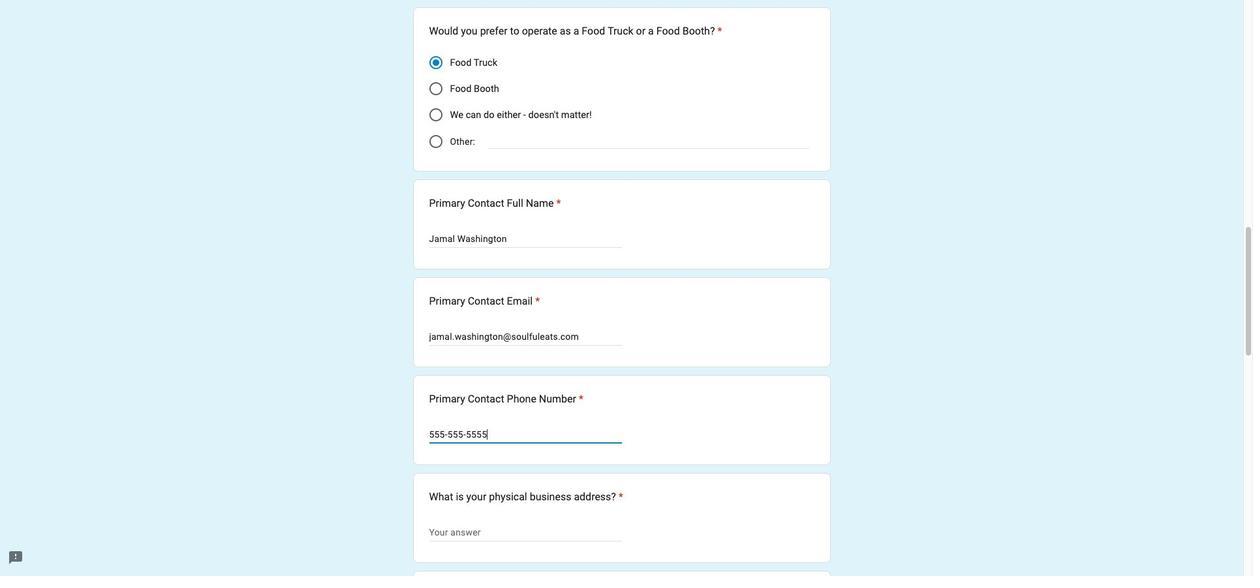 Task type: vqa. For each thing, say whether or not it's contained in the screenshot.
Rotation
no



Task type: describe. For each thing, give the bounding box(es) containing it.
required question element for 3rd heading from the bottom
[[533, 294, 540, 310]]

1 heading from the top
[[429, 24, 723, 39]]

report a problem to google image
[[8, 550, 24, 566]]

5 heading from the top
[[429, 490, 624, 506]]

4 heading from the top
[[429, 392, 584, 408]]

required question element for first heading from the bottom of the page
[[616, 490, 624, 506]]

we can do either - doesn't matter! image
[[429, 109, 442, 122]]

We can do either - doesn't matter! radio
[[429, 109, 442, 122]]

food truck image
[[433, 60, 439, 66]]

3 heading from the top
[[429, 294, 540, 310]]

Food Booth radio
[[429, 82, 442, 96]]



Task type: locate. For each thing, give the bounding box(es) containing it.
required question element
[[715, 24, 723, 39], [554, 196, 561, 212], [533, 294, 540, 310], [577, 392, 584, 408], [616, 490, 624, 506]]

Other response text field
[[489, 133, 809, 148]]

Food Truck radio
[[429, 56, 442, 69]]

2 heading from the top
[[429, 196, 561, 212]]

required question element for 4th heading from the bottom of the page
[[554, 196, 561, 212]]

required question element for first heading
[[715, 24, 723, 39]]

None radio
[[429, 135, 442, 148]]

None text field
[[429, 329, 622, 345]]

required question element for 2nd heading from the bottom
[[577, 392, 584, 408]]

None text field
[[429, 231, 622, 247], [429, 427, 622, 443], [429, 525, 622, 541], [429, 231, 622, 247], [429, 427, 622, 443], [429, 525, 622, 541]]

food booth image
[[429, 82, 442, 96]]

heading
[[429, 24, 723, 39], [429, 196, 561, 212], [429, 294, 540, 310], [429, 392, 584, 408], [429, 490, 624, 506]]



